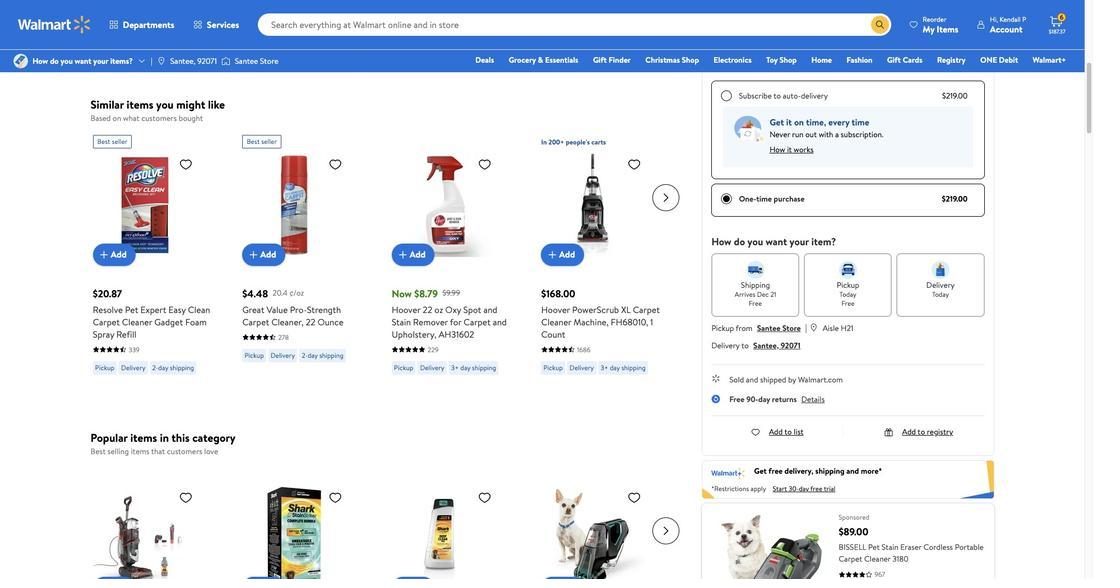 Task type: vqa. For each thing, say whether or not it's contained in the screenshot.
the right time
yes



Task type: describe. For each thing, give the bounding box(es) containing it.
hoover powerscrub xl carpet cleaner machine, fh68010, 1 count image
[[541, 153, 646, 257]]

now $8.79 $9.99 hoover 22 oz oxy spot and stain remover for carpet and upholstery, ah31602
[[392, 287, 507, 341]]

how do you want your item?
[[712, 235, 836, 249]]

how it works button
[[770, 140, 814, 158]]

best for $20.87
[[97, 137, 110, 146]]

works
[[794, 144, 814, 155]]

great value pro-strength carpet cleaner, 22 ounce image
[[242, 153, 347, 257]]

0 horizontal spatial free
[[769, 466, 783, 477]]

free inside shipping arrives dec 21 free
[[749, 299, 762, 308]]

walmart plus image
[[712, 466, 745, 480]]

customers inside similar items you might like based on what customers bought
[[141, 113, 177, 124]]

 image for santee, 92071
[[157, 57, 166, 66]]

- for $36.00
[[806, 17, 809, 28]]

you for how do you want your items?
[[61, 55, 73, 67]]

stain inside sponsored $89.00 bissell pet stain eraser cordless portable carpet cleaner 3180
[[882, 542, 899, 554]]

toy shop
[[766, 54, 797, 66]]

list
[[794, 426, 804, 438]]

oxy
[[445, 304, 461, 316]]

item?
[[812, 235, 836, 249]]

this
[[172, 431, 190, 446]]

resolve
[[93, 304, 123, 316]]

3180
[[893, 554, 909, 565]]

sold
[[730, 374, 744, 385]]

christmas shop
[[646, 54, 699, 66]]

bissell pet stain eraser powerbrush portable carpet cleaner - 2842 image
[[541, 486, 646, 580]]

90-
[[747, 394, 758, 405]]

delivery down 229
[[420, 363, 445, 373]]

add to favorites list, resolve pet expert easy clean carpet cleaner gadget   foam spray refill image
[[179, 157, 193, 171]]

shipped
[[760, 374, 787, 385]]

oz
[[435, 304, 443, 316]]

shipping inside banner
[[816, 466, 845, 477]]

sponsored $89.00 bissell pet stain eraser cordless portable carpet cleaner 3180
[[839, 513, 984, 565]]

bissell
[[839, 542, 867, 554]]

expert
[[140, 304, 166, 316]]

add left list
[[769, 426, 783, 438]]

to for registry
[[918, 426, 925, 438]]

one debit
[[981, 54, 1018, 66]]

aisle h21
[[823, 323, 854, 334]]

deals link
[[470, 54, 499, 66]]

to for auto-
[[774, 90, 781, 101]]

intent image for shipping image
[[747, 261, 765, 279]]

*restrictions
[[712, 485, 749, 494]]

get it on time, every time never run out with a subscription. how it works
[[770, 116, 884, 155]]

delivery down the intent image for delivery
[[927, 280, 955, 291]]

you for how do you want your item?
[[748, 235, 763, 249]]

shark carpetxpert with stain striker, upright carpet, area rug & upholstery cleaner for pets, built-in spot & stain eliminator, deep cleaning & tough stain removal, carpet shampooer, navy, ex200 - image 5 of 11 image
[[96, 0, 162, 52]]

grocery
[[509, 54, 536, 66]]

day down ah31602
[[461, 363, 471, 373]]

2-day shipping for $4.48
[[302, 351, 344, 360]]

product group containing $168.00
[[541, 130, 666, 397]]

0 horizontal spatial time
[[757, 193, 772, 204]]

$20.87 resolve pet expert easy clean carpet cleaner gadget   foam spray refill
[[93, 287, 210, 341]]

day down the ounce
[[308, 351, 318, 360]]

pickup down intent image for pickup
[[837, 280, 860, 291]]

on inside similar items you might like based on what customers bought
[[113, 113, 121, 124]]

gift cards
[[887, 54, 923, 66]]

gift cards link
[[882, 54, 928, 66]]

love
[[204, 446, 218, 458]]

229
[[428, 345, 439, 355]]

pro-
[[290, 304, 307, 316]]

add to favorites list, shark carpetxpert, upright carpet, area rug & upholstery cleaner for pets, built-in spot & stain eliminator, deep cleaning & dirt & grime removal, carpet shampooer, ex150, magenta image
[[179, 491, 193, 505]]

debit
[[999, 54, 1018, 66]]

to for santee,
[[742, 340, 749, 351]]

0 horizontal spatial free
[[730, 394, 745, 405]]

services
[[207, 19, 239, 31]]

add to favorites list, bissell pet stain eraser powerbrush portable carpet cleaner - 2842 image
[[628, 491, 641, 505]]

in
[[160, 431, 169, 446]]

1686
[[577, 345, 591, 355]]

great
[[242, 304, 264, 316]]

add to cart image for $20.87
[[97, 248, 111, 262]]

upholstery,
[[392, 328, 437, 341]]

similar items you might like based on what customers bought
[[91, 97, 225, 124]]

cleaner inside sponsored $89.00 bissell pet stain eraser cordless portable carpet cleaner 3180
[[864, 554, 891, 565]]

by
[[788, 374, 796, 385]]

walmart image
[[18, 16, 91, 34]]

2- for $4.48
[[302, 351, 308, 360]]

never
[[770, 129, 790, 140]]

fashion link
[[842, 54, 878, 66]]

wpp logo image
[[721, 0, 741, 11]]

more*
[[861, 466, 882, 477]]

one-
[[739, 193, 757, 204]]

carpet inside now $8.79 $9.99 hoover 22 oz oxy spot and stain remover for carpet and upholstery, ah31602
[[464, 316, 491, 328]]

want for items?
[[75, 55, 91, 67]]

 image for santee store
[[221, 56, 230, 67]]

Search search field
[[258, 13, 892, 36]]

hoover inside $168.00 hoover powerscrub xl carpet cleaner machine, fh68010, 1 count
[[541, 304, 570, 316]]

strength
[[307, 304, 341, 316]]

0 horizontal spatial |
[[151, 55, 152, 67]]

christmas
[[646, 54, 680, 66]]

stain inside now $8.79 $9.99 hoover 22 oz oxy spot and stain remover for carpet and upholstery, ah31602
[[392, 316, 411, 328]]

278
[[278, 333, 289, 342]]

3 add button from the left
[[392, 244, 435, 266]]

$219.00 for subscribe to auto-delivery
[[942, 90, 968, 101]]

day inside get free delivery, shipping and more* banner
[[799, 485, 809, 494]]

0 horizontal spatial 92071
[[197, 55, 217, 67]]

product group containing now $8.79
[[392, 130, 517, 397]]

$9.99
[[443, 288, 460, 299]]

shop for christmas shop
[[682, 54, 699, 66]]

to for list
[[785, 426, 792, 438]]

2 3+ day shipping from the left
[[601, 363, 646, 373]]

that
[[151, 446, 165, 458]]

carpet inside $20.87 resolve pet expert easy clean carpet cleaner gadget   foam spray refill
[[93, 316, 120, 328]]

add to registry
[[902, 426, 953, 438]]

customers inside popular items in this category best selling items that customers love
[[167, 446, 202, 458]]

1 vertical spatial 92071
[[781, 340, 801, 351]]

0 horizontal spatial store
[[260, 55, 279, 67]]

best for $4.48
[[247, 137, 260, 146]]

grocery & essentials link
[[504, 54, 584, 66]]

reorder my items
[[923, 14, 959, 35]]

0 vertical spatial santee
[[235, 55, 258, 67]]

home link
[[807, 54, 837, 66]]

portable
[[955, 542, 984, 554]]

how for how do you want your item?
[[712, 235, 732, 249]]

subscribe to auto-delivery
[[739, 90, 828, 101]]

$46.18
[[811, 35, 832, 46]]

carpet inside $168.00 hoover powerscrub xl carpet cleaner machine, fh68010, 1 count
[[633, 304, 660, 316]]

$8.79
[[414, 287, 438, 301]]

shark carpetxpert, upright carpet, area rug & upholstery cleaner for pets, built-in spot & stain eliminator, deep cleaning & dirt & grime removal, carpet shampooer, ex150, magenta image
[[93, 486, 197, 580]]

shipping for $168.00
[[622, 363, 646, 373]]

2 3+ from the left
[[601, 363, 608, 373]]

1 vertical spatial free
[[811, 485, 823, 494]]

cards
[[903, 54, 923, 66]]

$89.00
[[839, 526, 869, 540]]

best seller for $20.87
[[97, 137, 127, 146]]

ah31602
[[439, 328, 474, 341]]

22 inside "$4.48 20.4 ¢/oz great value pro-strength carpet cleaner, 22 ounce"
[[306, 316, 315, 328]]

shipping down ah31602
[[472, 363, 496, 373]]

add for the great value pro-strength carpet cleaner, 22 ounce image
[[260, 249, 276, 261]]

add left registry
[[902, 426, 916, 438]]

add to favorites list, hoover powerscrub xl carpet cleaner machine, fh68010, 1 count image
[[628, 157, 641, 171]]

in 200+ people's carts
[[541, 137, 606, 147]]

delivery,
[[785, 466, 814, 477]]

$168.00 hoover powerscrub xl carpet cleaner machine, fh68010, 1 count
[[541, 287, 660, 341]]

seller for $20.87
[[112, 137, 127, 146]]

foam
[[185, 316, 207, 328]]

3-
[[767, 17, 773, 28]]

add to list button
[[751, 426, 804, 438]]

walmart+ link
[[1028, 54, 1071, 66]]

plan for $46.18
[[790, 35, 804, 46]]

every
[[829, 116, 850, 128]]

fh68010,
[[611, 316, 648, 328]]

add for resolve pet expert easy clean carpet cleaner gadget   foam spray refill "image" at left top
[[111, 249, 127, 261]]

hoover 22 oz oxy spot and stain remover for carpet and upholstery, ah31602 image
[[392, 153, 496, 257]]

2- for $20.87
[[152, 363, 158, 373]]

santee store button
[[757, 323, 801, 334]]

free 90-day returns details
[[730, 394, 825, 405]]

santee, 92071 button
[[753, 340, 801, 351]]

christmas shop link
[[640, 54, 704, 66]]

account
[[990, 23, 1023, 35]]

sponsored
[[839, 513, 870, 523]]

shark carpetxpert deep clean pro formula for shark upright & portable carpet cleaners, formulated for all carpets, upholstery & area rugs, eliminates tough pet messes and odors, 48oz, excm48 image
[[392, 486, 496, 580]]

add for hoover 22 oz oxy spot and stain remover for carpet and upholstery, ah31602 image
[[410, 249, 426, 261]]

cleaner inside $168.00 hoover powerscrub xl carpet cleaner machine, fh68010, 1 count
[[541, 316, 572, 328]]

your for item?
[[790, 235, 809, 249]]

shipping for $20.87
[[170, 363, 194, 373]]

2 vertical spatial items
[[131, 446, 149, 458]]

22 inside now $8.79 $9.99 hoover 22 oz oxy spot and stain remover for carpet and upholstery, ah31602
[[423, 304, 432, 316]]

deals
[[475, 54, 494, 66]]

value
[[267, 304, 288, 316]]

delivery down 278
[[271, 351, 295, 360]]



Task type: locate. For each thing, give the bounding box(es) containing it.
toy
[[766, 54, 778, 66]]

shop for toy shop
[[780, 54, 797, 66]]

today for pickup
[[840, 290, 857, 299]]

you up intent image for shipping
[[748, 235, 763, 249]]

1 best seller from the left
[[97, 137, 127, 146]]

for
[[450, 316, 462, 328]]

free up h21
[[842, 299, 855, 308]]

$219.00 for one-time purchase
[[942, 193, 968, 204]]

0 horizontal spatial cleaner
[[122, 316, 152, 328]]

do for how do you want your item?
[[734, 235, 745, 249]]

shop inside christmas shop link
[[682, 54, 699, 66]]

add button up $20.87
[[93, 244, 136, 266]]

pet inside sponsored $89.00 bissell pet stain eraser cordless portable carpet cleaner 3180
[[868, 542, 880, 554]]

to down from
[[742, 340, 749, 351]]

200+
[[549, 137, 564, 147]]

fashion
[[847, 54, 873, 66]]

0 vertical spatial stain
[[392, 316, 411, 328]]

carpet inside sponsored $89.00 bissell pet stain eraser cordless portable carpet cleaner 3180
[[839, 554, 863, 565]]

gift left finder
[[593, 54, 607, 66]]

want for item?
[[766, 235, 787, 249]]

1 horizontal spatial cleaner
[[541, 316, 572, 328]]

free left 90- at the bottom right
[[730, 394, 745, 405]]

1 horizontal spatial free
[[749, 299, 762, 308]]

items for in
[[130, 431, 157, 446]]

4-Year plan - $46.18 checkbox
[[750, 36, 760, 46]]

pickup down spray
[[95, 363, 114, 373]]

3+ day shipping
[[451, 363, 496, 373], [601, 363, 646, 373]]

22 left the oz
[[423, 304, 432, 316]]

1 horizontal spatial you
[[156, 97, 174, 112]]

add to favorites list, shark stainstriker complete bundle for shark® stainstriker portable cleaners, for use on carpets & area rugs, eliminates pet odors, 32oz oxy multiplier and 16oz deep clean pro formulas, pxcmbundle image
[[329, 491, 342, 505]]

1 3+ from the left
[[451, 363, 459, 373]]

0 vertical spatial year
[[773, 17, 788, 28]]

on
[[113, 113, 121, 124], [794, 116, 804, 128]]

hoover down now
[[392, 304, 421, 316]]

0 vertical spatial get
[[770, 116, 784, 128]]

0 horizontal spatial pet
[[125, 304, 138, 316]]

santee, up might
[[170, 55, 196, 67]]

get
[[770, 116, 784, 128], [754, 466, 767, 477]]

carpet right for
[[464, 316, 491, 328]]

shipping up 'trial'
[[816, 466, 845, 477]]

2-day shipping for $20.87
[[152, 363, 194, 373]]

1 gift from the left
[[593, 54, 607, 66]]

how
[[33, 55, 48, 67], [770, 144, 785, 155], [712, 235, 732, 249]]

0 horizontal spatial do
[[50, 55, 59, 67]]

0 horizontal spatial  image
[[13, 54, 28, 68]]

add button up now
[[392, 244, 435, 266]]

1 horizontal spatial your
[[790, 235, 809, 249]]

departments
[[123, 19, 174, 31]]

hoover
[[392, 304, 421, 316], [541, 304, 570, 316]]

4 product group from the left
[[541, 130, 666, 397]]

add button for $20.87
[[93, 244, 136, 266]]

$187.37
[[1049, 27, 1066, 35]]

1 product group from the left
[[93, 130, 218, 397]]

2 horizontal spatial cleaner
[[864, 554, 891, 565]]

pickup today free
[[837, 280, 860, 308]]

2 add to cart image from the left
[[247, 248, 260, 262]]

registry
[[937, 54, 966, 66]]

get inside get free delivery, shipping and more* banner
[[754, 466, 767, 477]]

1 vertical spatial want
[[766, 235, 787, 249]]

next image image
[[123, 61, 132, 70]]

carpet right xl
[[633, 304, 660, 316]]

3+ down ah31602
[[451, 363, 459, 373]]

1 horizontal spatial add to cart image
[[247, 248, 260, 262]]

next slide for similar items you might like list image
[[653, 184, 680, 211]]

0 horizontal spatial get
[[754, 466, 767, 477]]

1 vertical spatial santee
[[757, 323, 781, 334]]

$4.48
[[242, 287, 268, 301]]

0 horizontal spatial seller
[[112, 137, 127, 146]]

2 $219.00 from the top
[[942, 193, 968, 204]]

0 vertical spatial customers
[[141, 113, 177, 124]]

2 horizontal spatial add to cart image
[[546, 248, 559, 262]]

time inside get it on time, every time never run out with a subscription. how it works
[[852, 116, 870, 128]]

to
[[774, 90, 781, 101], [742, 340, 749, 351], [785, 426, 792, 438], [918, 426, 925, 438]]

0 vertical spatial it
[[786, 116, 792, 128]]

0 vertical spatial santee,
[[170, 55, 196, 67]]

1 horizontal spatial gift
[[887, 54, 901, 66]]

$20.87
[[93, 287, 122, 301]]

21
[[771, 290, 776, 299]]

resolve pet expert easy clean carpet cleaner gadget   foam spray refill image
[[93, 153, 197, 257]]

get for it
[[770, 116, 784, 128]]

hoover inside now $8.79 $9.99 hoover 22 oz oxy spot and stain remover for carpet and upholstery, ah31602
[[392, 304, 421, 316]]

Walmart Site-Wide search field
[[258, 13, 892, 36]]

spot
[[463, 304, 481, 316]]

purchase
[[774, 193, 805, 204]]

want left items?
[[75, 55, 91, 67]]

free up start
[[769, 466, 783, 477]]

ounce
[[318, 316, 344, 328]]

1 horizontal spatial how
[[712, 235, 732, 249]]

next slide for popular items in this category list image
[[653, 518, 680, 545]]

1 vertical spatial year
[[774, 35, 788, 46]]

0 horizontal spatial santee
[[235, 55, 258, 67]]

4 add button from the left
[[541, 244, 584, 266]]

seller for $4.48
[[261, 137, 277, 146]]

cleaner
[[122, 316, 152, 328], [541, 316, 572, 328], [864, 554, 891, 565]]

0 horizontal spatial gift
[[593, 54, 607, 66]]

time left purchase at the top of page
[[757, 193, 772, 204]]

store inside pickup from santee store |
[[783, 323, 801, 334]]

add for hoover powerscrub xl carpet cleaner machine, fh68010, 1 count image
[[559, 249, 575, 261]]

0 vertical spatial you
[[61, 55, 73, 67]]

92071 down services popup button
[[197, 55, 217, 67]]

arrives
[[735, 290, 756, 299]]

get up never
[[770, 116, 784, 128]]

1 vertical spatial your
[[790, 235, 809, 249]]

1 add button from the left
[[93, 244, 136, 266]]

2 seller from the left
[[261, 137, 277, 146]]

auto-
[[783, 90, 801, 101]]

1 hoover from the left
[[392, 304, 421, 316]]

1 $219.00 from the top
[[942, 90, 968, 101]]

0 horizontal spatial your
[[93, 55, 108, 67]]

1 3+ day shipping from the left
[[451, 363, 496, 373]]

reorder
[[923, 14, 947, 24]]

1 horizontal spatial 3+
[[601, 363, 608, 373]]

clean
[[188, 304, 210, 316]]

1 vertical spatial get
[[754, 466, 767, 477]]

2 today from the left
[[932, 290, 949, 299]]

0 vertical spatial plan
[[790, 17, 804, 28]]

2 horizontal spatial you
[[748, 235, 763, 249]]

free
[[769, 466, 783, 477], [811, 485, 823, 494]]

free inside pickup today free
[[842, 299, 855, 308]]

add to cart image
[[97, 248, 111, 262], [247, 248, 260, 262], [546, 248, 559, 262]]

1 seller from the left
[[112, 137, 127, 146]]

carpet down $4.48 in the left of the page
[[242, 316, 269, 328]]

returns
[[772, 394, 797, 405]]

| left aisle at the bottom right
[[805, 322, 807, 334]]

1 horizontal spatial shop
[[780, 54, 797, 66]]

0 vertical spatial -
[[806, 17, 809, 28]]

pickup down "great"
[[245, 351, 264, 360]]

$219.00
[[942, 90, 968, 101], [942, 193, 968, 204]]

1 vertical spatial store
[[783, 323, 801, 334]]

1 vertical spatial do
[[734, 235, 745, 249]]

best inside popular items in this category best selling items that customers love
[[91, 446, 106, 458]]

22 left the ounce
[[306, 316, 315, 328]]

time
[[852, 116, 870, 128], [757, 193, 772, 204]]

cleaner inside $20.87 resolve pet expert easy clean carpet cleaner gadget   foam spray refill
[[122, 316, 152, 328]]

santee down services
[[235, 55, 258, 67]]

1 horizontal spatial get
[[770, 116, 784, 128]]

a
[[835, 129, 839, 140]]

add to favorites list, great value pro-strength carpet cleaner, 22 ounce image
[[329, 157, 342, 171]]

do down one-
[[734, 235, 745, 249]]

1 vertical spatial $219.00
[[942, 193, 968, 204]]

add to cart image up $20.87
[[97, 248, 111, 262]]

1 vertical spatial 2-
[[152, 363, 158, 373]]

0 vertical spatial $219.00
[[942, 90, 968, 101]]

add up $8.79
[[410, 249, 426, 261]]

1 vertical spatial time
[[757, 193, 772, 204]]

your left item?
[[790, 235, 809, 249]]

1 horizontal spatial santee,
[[753, 340, 779, 351]]

gift left 'cards'
[[887, 54, 901, 66]]

add button for $168.00
[[541, 244, 584, 266]]

electronics link
[[709, 54, 757, 66]]

subscribe
[[739, 90, 772, 101]]

you inside similar items you might like based on what customers bought
[[156, 97, 174, 112]]

3-year plan - $36.00
[[767, 17, 834, 28]]

2 shop from the left
[[780, 54, 797, 66]]

cleaner down $168.00
[[541, 316, 572, 328]]

1 vertical spatial stain
[[882, 542, 899, 554]]

on left the what
[[113, 113, 121, 124]]

1 vertical spatial items
[[130, 431, 157, 446]]

you for similar items you might like based on what customers bought
[[156, 97, 174, 112]]

how inside get it on time, every time never run out with a subscription. how it works
[[770, 144, 785, 155]]

6
[[1060, 12, 1064, 22]]

2 gift from the left
[[887, 54, 901, 66]]

1 horizontal spatial hoover
[[541, 304, 570, 316]]

1 today from the left
[[840, 290, 857, 299]]

one debit link
[[975, 54, 1023, 66]]

1 vertical spatial plan
[[790, 35, 804, 46]]

and
[[484, 304, 498, 316], [493, 316, 507, 328], [746, 374, 758, 385], [847, 466, 859, 477]]

0 horizontal spatial 22
[[306, 316, 315, 328]]

2 horizontal spatial how
[[770, 144, 785, 155]]

2 add button from the left
[[242, 244, 285, 266]]

0 vertical spatial free
[[769, 466, 783, 477]]

 image for how do you want your items?
[[13, 54, 28, 68]]

carpet
[[633, 304, 660, 316], [93, 316, 120, 328], [242, 316, 269, 328], [464, 316, 491, 328], [839, 554, 863, 565]]

bissell pet stain eraser cordless portable carpet cleaner 3180 image
[[711, 513, 830, 580]]

2 product group from the left
[[242, 130, 367, 397]]

h21
[[841, 323, 854, 334]]

powerscrub
[[572, 304, 619, 316]]

0 horizontal spatial 3+
[[451, 363, 459, 373]]

and inside banner
[[847, 466, 859, 477]]

1 vertical spatial you
[[156, 97, 174, 112]]

 image left santee store
[[221, 56, 230, 67]]

items
[[127, 97, 153, 112], [130, 431, 157, 446], [131, 446, 149, 458]]

your for items?
[[93, 55, 108, 67]]

like
[[208, 97, 225, 112]]

- for $46.18
[[806, 35, 809, 46]]

items for you
[[127, 97, 153, 112]]

product group containing $20.87
[[93, 130, 218, 397]]

add to cart image up $4.48 in the left of the page
[[247, 248, 260, 262]]

0 vertical spatial 92071
[[197, 55, 217, 67]]

pet
[[125, 304, 138, 316], [868, 542, 880, 554]]

bought
[[179, 113, 203, 124]]

do
[[50, 55, 59, 67], [734, 235, 745, 249]]

year up 4-
[[773, 17, 788, 28]]

day down fh68010,
[[610, 363, 620, 373]]

add to favorites list, hoover 22 oz oxy spot and stain remover for carpet and upholstery, ah31602 image
[[478, 157, 492, 171]]

1 shop from the left
[[682, 54, 699, 66]]

day down "delivery," on the right bottom of the page
[[799, 485, 809, 494]]

add up $168.00
[[559, 249, 575, 261]]

gift for gift cards
[[887, 54, 901, 66]]

santee,
[[170, 55, 196, 67], [753, 340, 779, 351]]

delivery down from
[[712, 340, 740, 351]]

3+ day shipping down fh68010,
[[601, 363, 646, 373]]

cleaner left 3180
[[864, 554, 891, 565]]

 image
[[13, 54, 28, 68], [221, 56, 230, 67], [157, 57, 166, 66]]

today for delivery
[[932, 290, 949, 299]]

stain up 3180
[[882, 542, 899, 554]]

search icon image
[[876, 20, 885, 29]]

now
[[392, 287, 412, 301]]

to left auto-
[[774, 90, 781, 101]]

carpet inside "$4.48 20.4 ¢/oz great value pro-strength carpet cleaner, 22 ounce"
[[242, 316, 269, 328]]

0 horizontal spatial 2-day shipping
[[152, 363, 194, 373]]

time up subscription.
[[852, 116, 870, 128]]

free left 'trial'
[[811, 485, 823, 494]]

2- down gadget
[[152, 363, 158, 373]]

1 horizontal spatial  image
[[157, 57, 166, 66]]

1 horizontal spatial santee
[[757, 323, 781, 334]]

1 vertical spatial it
[[787, 144, 792, 155]]

0 vertical spatial 2-
[[302, 351, 308, 360]]

3+ day shipping down ah31602
[[451, 363, 496, 373]]

delivery down 339
[[121, 363, 146, 373]]

p
[[1023, 14, 1027, 24]]

carpet down bissell
[[839, 554, 863, 565]]

shop right toy
[[780, 54, 797, 66]]

today inside pickup today free
[[840, 290, 857, 299]]

0 vertical spatial items
[[127, 97, 153, 112]]

best seller for $4.48
[[247, 137, 277, 146]]

pickup inside pickup from santee store |
[[712, 323, 734, 334]]

add to cart image for $168.00
[[546, 248, 559, 262]]

1 horizontal spatial best seller
[[247, 137, 277, 146]]

gift for gift finder
[[593, 54, 607, 66]]

shipping for $4.48
[[319, 351, 344, 360]]

add up 20.4
[[260, 249, 276, 261]]

$168.00
[[541, 287, 576, 301]]

1 horizontal spatial time
[[852, 116, 870, 128]]

3+ down machine,
[[601, 363, 608, 373]]

on inside get it on time, every time never run out with a subscription. how it works
[[794, 116, 804, 128]]

0 vertical spatial store
[[260, 55, 279, 67]]

get inside get it on time, every time never run out with a subscription. how it works
[[770, 116, 784, 128]]

pet inside $20.87 resolve pet expert easy clean carpet cleaner gadget   foam spray refill
[[125, 304, 138, 316]]

day left returns on the bottom of page
[[758, 394, 770, 405]]

subscription.
[[841, 129, 884, 140]]

add to registry button
[[884, 426, 953, 438]]

start
[[773, 485, 787, 494]]

spray
[[93, 328, 114, 341]]

6 $187.37
[[1049, 12, 1066, 35]]

$89.00 group
[[702, 504, 994, 580]]

2 vertical spatial you
[[748, 235, 763, 249]]

how do you want your items?
[[33, 55, 133, 67]]

hoover down $168.00
[[541, 304, 570, 316]]

shipping arrives dec 21 free
[[735, 280, 776, 308]]

cleaner up 339
[[122, 316, 152, 328]]

1 horizontal spatial do
[[734, 235, 745, 249]]

0 vertical spatial your
[[93, 55, 108, 67]]

get free delivery, shipping and more* banner
[[702, 461, 994, 500]]

1 add to cart image from the left
[[97, 248, 111, 262]]

home
[[812, 54, 832, 66]]

92071
[[197, 55, 217, 67], [781, 340, 801, 351]]

None radio
[[721, 90, 732, 101]]

shipping down fh68010,
[[622, 363, 646, 373]]

0 horizontal spatial how
[[33, 55, 48, 67]]

people's
[[566, 137, 590, 147]]

plan down 3-year plan - $36.00
[[790, 35, 804, 46]]

how for how do you want your items?
[[33, 55, 48, 67]]

add button for $4.48
[[242, 244, 285, 266]]

you
[[61, 55, 73, 67], [156, 97, 174, 112], [748, 235, 763, 249]]

pickup down count
[[544, 363, 563, 373]]

1 vertical spatial santee,
[[753, 340, 779, 351]]

cleaner,
[[271, 316, 304, 328]]

add to cart image
[[396, 248, 410, 262]]

1 vertical spatial pet
[[868, 542, 880, 554]]

day down gadget
[[158, 363, 168, 373]]

customers down this on the bottom of page
[[167, 446, 202, 458]]

4-year plan - $46.18
[[767, 35, 832, 46]]

product group containing $4.48
[[242, 130, 367, 397]]

to left registry
[[918, 426, 925, 438]]

you down walmart image
[[61, 55, 73, 67]]

add to favorites list, shark carpetxpert deep clean pro formula for shark upright & portable carpet cleaners, formulated for all carpets, upholstery & area rugs, eliminates tough pet messes and odors, 48oz, excm48 image
[[478, 491, 492, 505]]

0 horizontal spatial stain
[[392, 316, 411, 328]]

intent image for delivery image
[[932, 261, 950, 279]]

add to cart image for $4.48
[[247, 248, 260, 262]]

pickup down upholstery,
[[394, 363, 413, 373]]

get free delivery, shipping and more*
[[754, 466, 882, 477]]

1 horizontal spatial 92071
[[781, 340, 801, 351]]

today inside delivery today
[[932, 290, 949, 299]]

2-day shipping down the ounce
[[302, 351, 344, 360]]

1 horizontal spatial 22
[[423, 304, 432, 316]]

0 horizontal spatial hoover
[[392, 304, 421, 316]]

shop right christmas
[[682, 54, 699, 66]]

intent image for pickup image
[[839, 261, 857, 279]]

shark stainstriker complete bundle for shark® stainstriker portable cleaners, for use on carpets & area rugs, eliminates pet odors, 32oz oxy multiplier and 16oz deep clean pro formulas, pxcmbundle image
[[242, 486, 347, 580]]

2 horizontal spatial  image
[[221, 56, 230, 67]]

2 best seller from the left
[[247, 137, 277, 146]]

92071 down santee store button
[[781, 340, 801, 351]]

1 horizontal spatial |
[[805, 322, 807, 334]]

shipping down the ounce
[[319, 351, 344, 360]]

from
[[736, 323, 753, 334]]

details
[[802, 394, 825, 405]]

None radio
[[721, 193, 732, 204]]

items left the that
[[131, 446, 149, 458]]

free down the shipping
[[749, 299, 762, 308]]

shipping
[[741, 280, 770, 291]]

santee up santee, 92071 button
[[757, 323, 781, 334]]

0 vertical spatial |
[[151, 55, 152, 67]]

category
[[192, 431, 236, 446]]

1 horizontal spatial pet
[[868, 542, 880, 554]]

what
[[123, 113, 140, 124]]

shop
[[682, 54, 699, 66], [780, 54, 797, 66]]

0 vertical spatial 2-day shipping
[[302, 351, 344, 360]]

 image left santee, 92071
[[157, 57, 166, 66]]

apply
[[751, 485, 766, 494]]

0 horizontal spatial santee,
[[170, 55, 196, 67]]

2 hoover from the left
[[541, 304, 570, 316]]

delivery today
[[927, 280, 955, 299]]

easy
[[169, 304, 186, 316]]

product group
[[93, 130, 218, 397], [242, 130, 367, 397], [392, 130, 517, 397], [541, 130, 666, 397]]

pickup left from
[[712, 323, 734, 334]]

1 horizontal spatial 3+ day shipping
[[601, 363, 646, 373]]

 image down walmart image
[[13, 54, 28, 68]]

items inside similar items you might like based on what customers bought
[[127, 97, 153, 112]]

delivery down 1686
[[570, 363, 594, 373]]

to left list
[[785, 426, 792, 438]]

walmart+
[[1033, 54, 1066, 66]]

2- down cleaner,
[[302, 351, 308, 360]]

pet left expert
[[125, 304, 138, 316]]

$36.00
[[810, 17, 834, 28]]

want down one-time purchase
[[766, 235, 787, 249]]

1 horizontal spatial store
[[783, 323, 801, 334]]

3 add to cart image from the left
[[546, 248, 559, 262]]

1 vertical spatial customers
[[167, 446, 202, 458]]

0 vertical spatial do
[[50, 55, 59, 67]]

santee, down pickup from santee store |
[[753, 340, 779, 351]]

get for free
[[754, 466, 767, 477]]

items up the what
[[127, 97, 153, 112]]

plan up 4-year plan - $46.18
[[790, 17, 804, 28]]

0 vertical spatial want
[[75, 55, 91, 67]]

- left "$46.18"
[[806, 35, 809, 46]]

plan for $36.00
[[790, 17, 804, 28]]

2-day shipping down gadget
[[152, 363, 194, 373]]

0 horizontal spatial you
[[61, 55, 73, 67]]

1 vertical spatial 2-day shipping
[[152, 363, 194, 373]]

30-
[[789, 485, 799, 494]]

add button up $4.48 in the left of the page
[[242, 244, 285, 266]]

get up apply
[[754, 466, 767, 477]]

do for how do you want your items?
[[50, 55, 59, 67]]

today down intent image for pickup
[[840, 290, 857, 299]]

essentials
[[545, 54, 579, 66]]

year for 3-
[[773, 17, 788, 28]]

&
[[538, 54, 543, 66]]

3 product group from the left
[[392, 130, 517, 397]]

shipping down gadget
[[170, 363, 194, 373]]

year up 'toy shop'
[[774, 35, 788, 46]]

stain down now
[[392, 316, 411, 328]]

my
[[923, 23, 935, 35]]

0 horizontal spatial 3+ day shipping
[[451, 363, 496, 373]]

santee inside pickup from santee store |
[[757, 323, 781, 334]]

0 horizontal spatial on
[[113, 113, 121, 124]]

shop inside "toy shop" link
[[780, 54, 797, 66]]

customers right the what
[[141, 113, 177, 124]]

2 vertical spatial how
[[712, 235, 732, 249]]

0 horizontal spatial add to cart image
[[97, 248, 111, 262]]

year for 4-
[[774, 35, 788, 46]]

1 horizontal spatial today
[[932, 290, 949, 299]]

items up the that
[[130, 431, 157, 446]]

add to list
[[769, 426, 804, 438]]

you left might
[[156, 97, 174, 112]]

1 vertical spatial |
[[805, 322, 807, 334]]

it left "works"
[[787, 144, 792, 155]]

carpet down $20.87
[[93, 316, 120, 328]]



